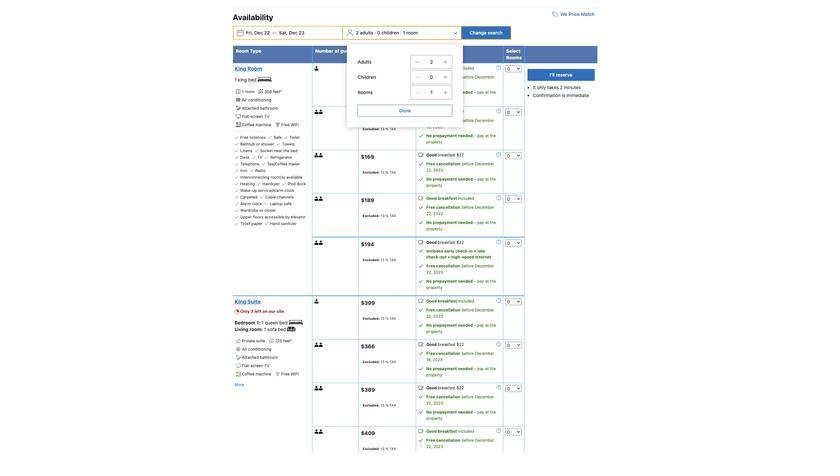 Task type: describe. For each thing, give the bounding box(es) containing it.
coffee for private
[[242, 372, 254, 377]]

breakfast for $366
[[438, 342, 456, 347]]

1 room
[[242, 89, 255, 94]]

3 cancellation from the top
[[436, 205, 461, 210]]

$194
[[361, 241, 374, 247]]

interconnecting room(s) available
[[240, 175, 303, 180]]

match
[[581, 11, 595, 17]]

couch image
[[287, 327, 295, 331]]

december for 4th more details on meals and payment options icon from the top of the page
[[475, 308, 494, 313]]

upper
[[240, 214, 252, 219]]

good breakfast $22 for $389
[[426, 385, 464, 390]]

property for more details on meals and payment options icon associated with $366
[[426, 373, 442, 378]]

– pay at the property for more details on meals and payment options icon associated with $366
[[426, 366, 496, 378]]

1 for 1 room
[[242, 89, 244, 94]]

1 breakfast from the top
[[438, 66, 457, 71]]

4 cancellation from the top
[[436, 263, 461, 268]]

good for $389
[[426, 385, 437, 390]]

more details on meals and payment options image for $194
[[497, 240, 501, 244]]

6 breakfast from the top
[[438, 299, 457, 304]]

good breakfast $22 for $159
[[426, 109, 464, 114]]

property for more details on meals and payment options image for $189
[[426, 226, 442, 231]]

excluded: for $399
[[363, 316, 380, 320]]

towels
[[282, 141, 295, 146]]

$366
[[361, 343, 375, 349]]

5 december from the top
[[475, 263, 494, 268]]

4 22, from the top
[[426, 270, 432, 275]]

good for $194
[[426, 240, 437, 245]]

bathroom for 356
[[260, 106, 278, 111]]

2 december from the top
[[475, 118, 494, 123]]

internet
[[475, 255, 491, 260]]

5 needed from the top
[[458, 279, 473, 284]]

takes
[[547, 85, 559, 90]]

good for $169
[[426, 152, 437, 157]]

no for fifth more details on meals and payment options icon from the bottom
[[426, 90, 432, 95]]

done
[[399, 108, 411, 113]]

breakfast for $409
[[438, 429, 457, 434]]

3 – from the top
[[474, 177, 476, 182]]

tax for $409
[[390, 447, 396, 451]]

ipod dock
[[288, 181, 306, 186]]

0 vertical spatial +
[[474, 249, 476, 254]]

toiletries
[[250, 135, 266, 140]]

2 before from the top
[[462, 118, 474, 123]]

6 good from the top
[[426, 299, 437, 304]]

2 included from the top
[[458, 196, 474, 201]]

room type
[[236, 48, 261, 54]]

% for $399
[[385, 316, 389, 320]]

2 dec from the left
[[289, 30, 298, 35]]

wardrobe
[[240, 208, 258, 213]]

pay for $389 more details on meals and payment options image
[[477, 410, 484, 415]]

excluded: 13 % tax for $366
[[363, 360, 396, 364]]

4 prepayment from the top
[[433, 220, 457, 225]]

immediate
[[567, 92, 589, 98]]

4 included from the top
[[458, 429, 474, 434]]

breakfast for $189
[[438, 196, 457, 201]]

5 pay from the top
[[477, 279, 484, 284]]

coffee for 1
[[242, 122, 254, 127]]

13 for $389
[[381, 403, 384, 407]]

7 at from the top
[[485, 366, 489, 371]]

2 prepayment from the top
[[433, 133, 457, 138]]

before december 22, 2023 for more details on meals and payment options image corresponding to $409
[[426, 438, 494, 449]]

suite
[[256, 338, 265, 343]]

no for $389 more details on meals and payment options image
[[426, 410, 432, 415]]

8 prepayment from the top
[[433, 410, 457, 415]]

good breakfast included for 4th more details on meals and payment options icon from the top of the page
[[426, 299, 474, 304]]

property for $389 more details on meals and payment options image
[[426, 416, 442, 421]]

tax for $399
[[390, 316, 396, 320]]

change search
[[470, 30, 503, 35]]

early
[[444, 249, 454, 254]]

2 inside it only takes 2 minutes confirmation is immediate
[[560, 85, 563, 90]]

air conditioning for suite
[[242, 347, 271, 352]]

fri, dec 22 button
[[243, 27, 272, 39]]

speed
[[462, 255, 474, 260]]

6 cancellation from the top
[[436, 351, 461, 356]]

private
[[242, 338, 255, 343]]

5 property from the top
[[426, 285, 442, 290]]

elevator
[[291, 214, 306, 219]]

5 prepayment from the top
[[433, 279, 457, 284]]

2 at from the top
[[485, 133, 489, 138]]

service/alarm
[[258, 188, 283, 193]]

bed down towels
[[291, 148, 298, 153]]

1 sofa bed
[[264, 326, 287, 332]]

1 dec from the left
[[254, 30, 263, 35]]

no for $159's more details on meals and payment options image
[[426, 133, 432, 138]]

alarm clock
[[240, 201, 262, 206]]

sat,
[[279, 30, 288, 35]]

property for $159's more details on meals and payment options image
[[426, 140, 442, 145]]

iron
[[240, 168, 247, 173]]

5 cancellation from the top
[[436, 308, 461, 313]]

3 prepayment from the top
[[433, 177, 457, 182]]

0 horizontal spatial check-
[[426, 255, 440, 260]]

$189
[[361, 197, 374, 203]]

guests
[[341, 48, 356, 54]]

1 queen bed
[[262, 320, 289, 325]]

only
[[240, 309, 250, 314]]

1 at from the top
[[485, 90, 489, 95]]

toilet for toilet paper
[[240, 221, 250, 226]]

23
[[299, 30, 305, 35]]

sat, dec 23 button
[[276, 27, 307, 39]]

room:
[[250, 326, 263, 332]]

free cancellation for more details on meals and payment options icon related to $169
[[426, 161, 461, 166]]

machine for private suite
[[256, 372, 271, 377]]

22, for $389 more details on meals and payment options image
[[426, 401, 432, 406]]

6 at from the top
[[485, 323, 489, 328]]

sofa
[[267, 326, 277, 332]]

room inside king room link
[[248, 66, 262, 72]]

shower
[[261, 141, 274, 146]]

free toiletries
[[240, 135, 266, 140]]

children
[[381, 30, 399, 35]]

5 at from the top
[[485, 279, 489, 284]]

7 prepayment from the top
[[433, 366, 457, 371]]

1 cancellation from the top
[[436, 75, 461, 80]]

in
[[469, 249, 473, 254]]

floors
[[253, 214, 264, 219]]

heating
[[240, 181, 255, 186]]

includes
[[426, 249, 443, 254]]

attached for suite
[[242, 355, 259, 360]]

6 – from the top
[[474, 323, 476, 328]]

no for more details on meals and payment options icon related to $169
[[426, 177, 432, 182]]

1 prepayment from the top
[[433, 90, 457, 95]]

4 no prepayment needed from the top
[[426, 220, 473, 225]]

excluded: for $159
[[363, 127, 380, 131]]

4 before december 22, 2023 from the top
[[426, 263, 494, 275]]

change search button
[[462, 27, 511, 39]]

king
[[238, 77, 247, 83]]

1 more details on meals and payment options image from the top
[[497, 65, 501, 70]]

good for $409
[[426, 429, 437, 434]]

2 no prepayment needed from the top
[[426, 133, 473, 138]]

before for $389 more details on meals and payment options image
[[462, 394, 474, 399]]

1 inside dropdown button
[[403, 30, 405, 35]]

breakfast for $194
[[438, 240, 456, 245]]

7 cancellation from the top
[[436, 394, 461, 399]]

22, for 4th more details on meals and payment options icon from the top of the page
[[426, 314, 432, 319]]

queen
[[265, 320, 278, 325]]

safe
[[284, 201, 292, 206]]

or for wardrobe
[[260, 208, 263, 213]]

1 vertical spatial tv
[[257, 155, 263, 160]]

3
[[251, 309, 253, 314]]

1 · from the left
[[375, 30, 376, 35]]

december for more details on meals and payment options image corresponding to $409
[[475, 438, 494, 443]]

maker
[[289, 161, 300, 166]]

5 no from the top
[[426, 279, 432, 284]]

2 – from the top
[[474, 133, 476, 138]]

13 for $169
[[381, 170, 384, 174]]

number of guests
[[315, 48, 356, 54]]

select rooms
[[506, 48, 522, 60]]

hand
[[270, 221, 280, 226]]

5 – from the top
[[474, 279, 476, 284]]

5 – pay at the property from the top
[[426, 279, 496, 290]]

laptop safe
[[270, 201, 292, 206]]

– pay at the property for more details on meals and payment options icon related to $169
[[426, 177, 496, 188]]

4 at from the top
[[485, 220, 489, 225]]

356
[[264, 89, 272, 94]]

1 before december 18, 2023 from the top
[[426, 118, 494, 129]]

8 no prepayment needed from the top
[[426, 410, 473, 415]]

1 horizontal spatial rooms
[[506, 55, 522, 60]]

good breakfast included for fifth more details on meals and payment options icon from the bottom
[[426, 66, 474, 71]]

minutes
[[564, 85, 581, 90]]

tea/coffee maker
[[267, 161, 300, 166]]

before december 22, 2023 for $389 more details on meals and payment options image
[[426, 394, 494, 406]]

1 vertical spatial clock
[[252, 201, 262, 206]]

% for $194
[[385, 258, 389, 262]]

1 included from the top
[[458, 66, 474, 71]]

$389
[[361, 387, 375, 393]]

wake-up service/alarm clock
[[240, 188, 294, 193]]

before december 22, 2023 for fifth more details on meals and payment options icon from the bottom
[[426, 75, 494, 86]]

private suite
[[242, 338, 265, 343]]

tax for $366
[[390, 360, 396, 364]]

before december 22, 2023 for more details on meals and payment options image for $189
[[426, 205, 494, 216]]

fri, dec 22 — sat, dec 23
[[246, 30, 305, 35]]

– pay at the property for 4th more details on meals and payment options icon from the top of the page
[[426, 323, 496, 334]]

we price match
[[561, 11, 595, 17]]

2 · from the left
[[400, 30, 402, 35]]

interconnecting
[[240, 175, 270, 180]]

conditioning for suite
[[248, 347, 271, 352]]

search
[[488, 30, 503, 35]]

2 18, from the top
[[426, 357, 432, 362]]

cable
[[265, 194, 276, 199]]

tax for $389
[[390, 403, 396, 407]]

8 – from the top
[[474, 410, 476, 415]]

more
[[235, 382, 244, 387]]

needed for more details on meals and payment options image for $189
[[458, 220, 473, 225]]

near
[[274, 148, 282, 153]]

free cancellation for fifth more details on meals and payment options icon from the bottom
[[426, 75, 461, 80]]

3 at from the top
[[485, 177, 489, 182]]

7 no prepayment needed from the top
[[426, 366, 473, 371]]

1 for 1 sofa bed
[[264, 326, 266, 332]]

excluded: 13 % tax for $194
[[363, 258, 396, 262]]

king suite link
[[235, 298, 309, 305]]

toilet for toilet
[[290, 135, 300, 140]]

free cancellation for more details on meals and payment options image corresponding to $409
[[426, 438, 461, 443]]

1 – from the top
[[474, 90, 476, 95]]

8 at from the top
[[485, 410, 489, 415]]

number
[[315, 48, 334, 54]]

carpeted
[[240, 194, 258, 199]]

1 for 1
[[431, 90, 433, 95]]

availability
[[233, 13, 273, 22]]

we price match button
[[550, 8, 597, 20]]

2 cancellation from the top
[[436, 161, 461, 166]]

room(s)
[[271, 175, 285, 180]]

free wifi for 356 feet²
[[281, 122, 299, 127]]

change
[[470, 30, 487, 35]]

flat-screen tv for suite
[[242, 363, 270, 368]]

3 included from the top
[[458, 299, 474, 304]]

by
[[285, 214, 290, 219]]

wifi for 356 feet²
[[291, 122, 299, 127]]

725
[[275, 338, 282, 343]]

fri,
[[246, 30, 253, 35]]

attached bathroom for suite
[[242, 355, 278, 360]]

excluded: 13 % tax for $189
[[363, 214, 396, 218]]

5 no prepayment needed from the top
[[426, 279, 473, 284]]

4 – from the top
[[474, 220, 476, 225]]

8 cancellation from the top
[[436, 438, 461, 443]]

flat- for 1
[[242, 114, 251, 119]]

free wifi for 725 feet²
[[281, 372, 299, 377]]

king room
[[235, 66, 262, 72]]

6 no prepayment needed from the top
[[426, 323, 473, 328]]

tax for $189
[[390, 214, 396, 218]]

december for fifth more details on meals and payment options icon from the bottom
[[475, 75, 494, 80]]

cable channels
[[265, 194, 294, 199]]



Task type: vqa. For each thing, say whether or not it's contained in the screenshot.
17 March 2024 "option"
no



Task type: locate. For each thing, give the bounding box(es) containing it.
+ right out
[[448, 255, 450, 260]]

5 tax from the top
[[390, 316, 396, 320]]

$22 for $169
[[457, 152, 464, 157]]

excluded: down $389
[[363, 403, 380, 407]]

good breakfast included
[[426, 66, 474, 71], [426, 196, 474, 201], [426, 299, 474, 304], [426, 429, 474, 434]]

4 property from the top
[[426, 226, 442, 231]]

0 vertical spatial toilet
[[290, 135, 300, 140]]

8 breakfast from the top
[[438, 385, 456, 390]]

1 horizontal spatial dec
[[289, 30, 298, 35]]

0 vertical spatial coffee
[[242, 122, 254, 127]]

screen down the private suite
[[251, 363, 263, 368]]

free cancellation for 4th more details on meals and payment options icon from the top of the page
[[426, 308, 461, 313]]

5 before from the top
[[462, 263, 474, 268]]

1 vertical spatial flat-screen tv
[[242, 363, 270, 368]]

4 december from the top
[[475, 205, 494, 210]]

0 horizontal spatial dec
[[254, 30, 263, 35]]

1 vertical spatial bathroom
[[260, 355, 278, 360]]

flat-
[[242, 114, 251, 119], [242, 363, 251, 368]]

1 no prepayment needed from the top
[[426, 90, 473, 95]]

0 vertical spatial attached
[[242, 106, 259, 111]]

attached down private
[[242, 355, 259, 360]]

5 breakfast from the top
[[438, 240, 456, 245]]

1 left sofa
[[264, 326, 266, 332]]

more details on meals and payment options image for $409
[[497, 429, 501, 433]]

attached
[[242, 106, 259, 111], [242, 355, 259, 360]]

air conditioning down the private suite
[[242, 347, 271, 352]]

$22 for $159
[[457, 109, 464, 114]]

2 horizontal spatial 2
[[560, 85, 563, 90]]

check-
[[455, 249, 469, 254], [426, 255, 440, 260]]

excluded: down the $366 on the left bottom of page
[[363, 360, 380, 364]]

only
[[537, 85, 546, 90]]

1 vertical spatial wifi
[[291, 372, 299, 377]]

2 13 from the top
[[381, 170, 384, 174]]

king up the only
[[235, 299, 246, 305]]

coffee machine up toiletries
[[242, 122, 271, 127]]

4 excluded: 13 % tax from the top
[[363, 258, 396, 262]]

0
[[377, 30, 380, 35], [430, 74, 433, 80]]

1 vertical spatial toilet
[[240, 221, 250, 226]]

3 breakfast from the top
[[438, 152, 456, 157]]

living
[[235, 326, 248, 332]]

screen up toiletries
[[251, 114, 263, 119]]

3 property from the top
[[426, 183, 442, 188]]

8 excluded: 13 % tax from the top
[[363, 447, 396, 451]]

0 vertical spatial before december 18, 2023
[[426, 118, 494, 129]]

1 before from the top
[[462, 75, 474, 80]]

13 for $399
[[381, 316, 384, 320]]

wifi for 725 feet²
[[291, 372, 299, 377]]

before for more details on meals and payment options image for $189
[[462, 205, 474, 210]]

feet² for 356 feet²
[[273, 89, 282, 94]]

no for more details on meals and payment options icon associated with $366
[[426, 366, 432, 371]]

1 vertical spatial king
[[235, 299, 246, 305]]

3 good from the top
[[426, 152, 437, 157]]

excluded: 13 % tax for $389
[[363, 403, 396, 407]]

king
[[235, 66, 246, 72], [235, 299, 246, 305]]

king room link
[[235, 65, 309, 72]]

6 prepayment from the top
[[433, 323, 457, 328]]

excluded:
[[363, 127, 380, 131], [363, 170, 380, 174], [363, 214, 380, 218], [363, 258, 380, 262], [363, 316, 380, 320], [363, 360, 380, 364], [363, 403, 380, 407], [363, 447, 380, 451]]

0 vertical spatial machine
[[256, 122, 271, 127]]

more details on meals and payment options image for $159
[[497, 109, 501, 113]]

bathroom
[[260, 106, 278, 111], [260, 355, 278, 360]]

linens
[[240, 148, 252, 153]]

needed for $389 more details on meals and payment options image
[[458, 410, 473, 415]]

breakfast
[[438, 66, 457, 71], [438, 109, 456, 114], [438, 152, 456, 157], [438, 196, 457, 201], [438, 240, 456, 245], [438, 299, 457, 304], [438, 342, 456, 347], [438, 385, 456, 390], [438, 429, 457, 434]]

1 coffee machine from the top
[[242, 122, 271, 127]]

select
[[506, 48, 521, 54]]

air conditioning down the 1 room
[[242, 97, 271, 102]]

bathroom down 356
[[260, 106, 278, 111]]

upper floors accessible by elevator
[[240, 214, 306, 219]]

conditioning for room
[[248, 97, 271, 102]]

ipod
[[288, 181, 296, 186]]

king for king suite
[[235, 299, 246, 305]]

1 screen from the top
[[251, 114, 263, 119]]

1 horizontal spatial +
[[474, 249, 476, 254]]

2 good breakfast included from the top
[[426, 196, 474, 201]]

paper
[[251, 221, 262, 226]]

room right children
[[406, 30, 418, 35]]

1 horizontal spatial clock
[[285, 188, 294, 193]]

adults
[[360, 30, 373, 35]]

channels
[[277, 194, 294, 199]]

before december 18, 2023
[[426, 118, 494, 129], [426, 351, 494, 362]]

4 good from the top
[[426, 196, 437, 201]]

december for more details on meals and payment options image for $189
[[475, 205, 494, 210]]

tax
[[390, 127, 396, 131], [390, 170, 396, 174], [390, 214, 396, 218], [390, 258, 396, 262], [390, 316, 396, 320], [390, 360, 396, 364], [390, 403, 396, 407], [390, 447, 396, 451]]

1 vertical spatial rooms
[[358, 90, 373, 95]]

coffee machine up the more
[[242, 372, 271, 377]]

clock up wardrobe or closet
[[252, 201, 262, 206]]

before december 22, 2023
[[426, 75, 494, 86], [426, 161, 494, 173], [426, 205, 494, 216], [426, 263, 494, 275], [426, 308, 494, 319], [426, 394, 494, 406], [426, 438, 494, 449]]

2 more details on meals and payment options image from the top
[[497, 196, 501, 200]]

tv for room
[[264, 114, 270, 119]]

room up 1 king bed
[[248, 66, 262, 72]]

2 inside dropdown button
[[356, 30, 359, 35]]

excluded: 13 % tax down '$194'
[[363, 258, 396, 262]]

more link
[[235, 382, 244, 388]]

good breakfast $22 for $194
[[426, 240, 464, 245]]

free wifi
[[281, 122, 299, 127], [281, 372, 299, 377]]

6 before from the top
[[462, 308, 474, 313]]

room left type
[[236, 48, 249, 54]]

room inside dropdown button
[[406, 30, 418, 35]]

0 vertical spatial king
[[235, 66, 246, 72]]

room down 1 king bed
[[245, 89, 255, 94]]

· right children
[[400, 30, 402, 35]]

1 vertical spatial 18,
[[426, 357, 432, 362]]

air for 1
[[242, 97, 247, 102]]

pay for 4th more details on meals and payment options icon from the top of the page
[[477, 323, 484, 328]]

2 free cancellation from the top
[[426, 161, 461, 166]]

before for more details on meals and payment options icon associated with $366
[[462, 351, 474, 356]]

4 free cancellation from the top
[[426, 263, 461, 268]]

1 vertical spatial machine
[[256, 372, 271, 377]]

bed for 1 queen bed
[[279, 320, 288, 325]]

excluded: down $399
[[363, 316, 380, 320]]

check- up high-
[[455, 249, 469, 254]]

toilet up towels
[[290, 135, 300, 140]]

excluded: 13 % tax down $169
[[363, 170, 396, 174]]

$399
[[361, 300, 375, 306]]

excluded: 13 % tax down the $366 on the left bottom of page
[[363, 360, 396, 364]]

excluded: for $189
[[363, 214, 380, 218]]

i'll reserve
[[550, 72, 572, 78]]

22, for more details on meals and payment options image for $189
[[426, 211, 432, 216]]

– pay at the property for fifth more details on meals and payment options icon from the bottom
[[426, 90, 496, 101]]

before
[[462, 75, 474, 80], [462, 118, 474, 123], [462, 161, 474, 166], [462, 205, 474, 210], [462, 263, 474, 268], [462, 308, 474, 313], [462, 351, 474, 356], [462, 394, 474, 399], [462, 438, 474, 443]]

no for 4th more details on meals and payment options icon from the top of the page
[[426, 323, 432, 328]]

before for 4th more details on meals and payment options icon from the top of the page
[[462, 308, 474, 313]]

7 excluded: 13 % tax from the top
[[363, 403, 396, 407]]

6 – pay at the property from the top
[[426, 323, 496, 334]]

7 excluded: from the top
[[363, 403, 380, 407]]

good for $189
[[426, 196, 437, 201]]

before december 22, 2023 for 4th more details on meals and payment options icon from the top of the page
[[426, 308, 494, 319]]

$409
[[361, 430, 375, 436]]

hairdryer
[[263, 181, 280, 186]]

$159
[[361, 110, 374, 116]]

pay for fifth more details on meals and payment options icon from the bottom
[[477, 90, 484, 95]]

pay for more details on meals and payment options icon associated with $366
[[477, 366, 484, 371]]

0 vertical spatial clock
[[285, 188, 294, 193]]

tax for $159
[[390, 127, 396, 131]]

7 good from the top
[[426, 342, 437, 347]]

1 horizontal spatial check-
[[455, 249, 469, 254]]

1 vertical spatial room
[[245, 89, 255, 94]]

socket near the bed
[[260, 148, 298, 153]]

2 property from the top
[[426, 140, 442, 145]]

1 vertical spatial room
[[248, 66, 262, 72]]

2 bathroom from the top
[[260, 355, 278, 360]]

tax for $169
[[390, 170, 396, 174]]

0 vertical spatial flat-screen tv
[[242, 114, 270, 119]]

no for more details on meals and payment options image for $189
[[426, 220, 432, 225]]

$22 for $366
[[457, 342, 464, 347]]

2 wifi from the top
[[291, 372, 299, 377]]

tea/coffee
[[267, 161, 287, 166]]

attached for room
[[242, 106, 259, 111]]

king for king room
[[235, 66, 246, 72]]

$22 for $194
[[457, 240, 464, 245]]

1 right children
[[403, 30, 405, 35]]

0 vertical spatial air conditioning
[[242, 97, 271, 102]]

0 vertical spatial room
[[406, 30, 418, 35]]

0 horizontal spatial rooms
[[358, 90, 373, 95]]

– pay at the property for $159's more details on meals and payment options image
[[426, 133, 496, 145]]

7 before december 22, 2023 from the top
[[426, 438, 494, 449]]

0 vertical spatial tv
[[264, 114, 270, 119]]

1 left the king
[[235, 77, 237, 83]]

% for $366
[[385, 360, 389, 364]]

radio
[[255, 168, 266, 173]]

2 good from the top
[[426, 109, 437, 114]]

7 – from the top
[[474, 366, 476, 371]]

coffee up the more
[[242, 372, 254, 377]]

2 vertical spatial 2
[[560, 85, 563, 90]]

wake-
[[240, 188, 252, 193]]

1 vertical spatial before december 18, 2023
[[426, 351, 494, 362]]

pay for $159's more details on meals and payment options image
[[477, 133, 484, 138]]

bed for 1 king bed
[[248, 77, 256, 83]]

coffee up free toiletries
[[242, 122, 254, 127]]

1 horizontal spatial feet²
[[283, 338, 292, 343]]

before for more details on meals and payment options image corresponding to $409
[[462, 438, 474, 443]]

occupancy image
[[315, 110, 319, 114], [319, 197, 323, 201], [319, 241, 323, 245], [315, 299, 319, 304], [315, 343, 319, 347], [315, 430, 319, 434]]

bed right the king
[[248, 77, 256, 83]]

air down private
[[242, 347, 247, 352]]

7 before from the top
[[462, 351, 474, 356]]

0 vertical spatial wifi
[[291, 122, 299, 127]]

725 feet²
[[275, 338, 292, 343]]

5 before december 22, 2023 from the top
[[426, 308, 494, 319]]

0 vertical spatial room
[[236, 48, 249, 54]]

2 no from the top
[[426, 133, 432, 138]]

flat- up free toiletries
[[242, 114, 251, 119]]

5 free cancellation from the top
[[426, 308, 461, 313]]

up
[[252, 188, 257, 193]]

the
[[490, 90, 496, 95], [490, 133, 496, 138], [283, 148, 289, 153], [490, 177, 496, 182], [490, 220, 496, 225], [490, 279, 496, 284], [490, 323, 496, 328], [490, 366, 496, 371], [490, 410, 496, 415]]

0 horizontal spatial 0
[[377, 30, 380, 35]]

excluded: down $189 in the left top of the page
[[363, 214, 380, 218]]

room
[[236, 48, 249, 54], [248, 66, 262, 72]]

6 excluded: from the top
[[363, 360, 380, 364]]

% for $389
[[385, 403, 389, 407]]

9 good from the top
[[426, 429, 437, 434]]

good breakfast included for more details on meals and payment options image for $189
[[426, 196, 474, 201]]

0 vertical spatial 18,
[[426, 124, 432, 129]]

excluded: 13 % tax down $409 at the bottom left
[[363, 447, 396, 451]]

tv down socket
[[257, 155, 263, 160]]

% for $159
[[385, 127, 389, 131]]

1 pay from the top
[[477, 90, 484, 95]]

0 horizontal spatial room
[[245, 89, 255, 94]]

bed up couch icon
[[279, 320, 288, 325]]

1 vertical spatial air
[[242, 347, 247, 352]]

8 good from the top
[[426, 385, 437, 390]]

4 – pay at the property from the top
[[426, 220, 496, 231]]

22, for more details on meals and payment options icon related to $169
[[426, 168, 432, 173]]

13
[[381, 127, 384, 131], [381, 170, 384, 174], [381, 214, 384, 218], [381, 258, 384, 262], [381, 316, 384, 320], [381, 360, 384, 364], [381, 403, 384, 407], [381, 447, 384, 451]]

needed for more details on meals and payment options icon related to $169
[[458, 177, 473, 182]]

8 december from the top
[[475, 394, 494, 399]]

excluded: for $409
[[363, 447, 380, 451]]

1 vertical spatial coffee machine
[[242, 372, 271, 377]]

breakfast for $389
[[438, 385, 456, 390]]

screen for suite
[[251, 363, 263, 368]]

2 before december 18, 2023 from the top
[[426, 351, 494, 362]]

site
[[277, 309, 284, 314]]

1 vertical spatial conditioning
[[248, 347, 271, 352]]

1 for 1 queen bed
[[262, 320, 264, 325]]

excluded: down $159
[[363, 127, 380, 131]]

conditioning down 356
[[248, 97, 271, 102]]

1 vertical spatial check-
[[426, 255, 440, 260]]

0 horizontal spatial +
[[448, 255, 450, 260]]

toilet paper
[[240, 221, 262, 226]]

coffee machine for room
[[242, 122, 271, 127]]

0 horizontal spatial clock
[[252, 201, 262, 206]]

1 22, from the top
[[426, 81, 432, 86]]

good breakfast included for more details on meals and payment options image corresponding to $409
[[426, 429, 474, 434]]

1 horizontal spatial 0
[[430, 74, 433, 80]]

2 more details on meals and payment options image from the top
[[497, 152, 501, 157]]

1 vertical spatial +
[[448, 255, 450, 260]]

feet² right 356
[[273, 89, 282, 94]]

bed
[[248, 77, 256, 83], [291, 148, 298, 153], [279, 320, 288, 325], [278, 326, 286, 332]]

5 good breakfast $22 from the top
[[426, 385, 464, 390]]

1 up done button on the top of the page
[[431, 90, 433, 95]]

%
[[385, 127, 389, 131], [385, 170, 389, 174], [385, 214, 389, 218], [385, 258, 389, 262], [385, 316, 389, 320], [385, 360, 389, 364], [385, 403, 389, 407], [385, 447, 389, 451]]

check- down includes on the right bottom
[[426, 255, 440, 260]]

3 22, from the top
[[426, 211, 432, 216]]

8 no from the top
[[426, 410, 432, 415]]

excluded: for $389
[[363, 403, 380, 407]]

breakfast for $159
[[438, 109, 456, 114]]

1 vertical spatial screen
[[251, 363, 263, 368]]

6 13 from the top
[[381, 360, 384, 364]]

6 22, from the top
[[426, 401, 432, 406]]

2 for 2
[[430, 59, 433, 65]]

0 vertical spatial conditioning
[[248, 97, 271, 102]]

0 vertical spatial attached bathroom
[[242, 106, 278, 111]]

more details on meals and payment options image
[[497, 65, 501, 70], [497, 152, 501, 157], [497, 240, 501, 244], [497, 298, 501, 303], [497, 342, 501, 346]]

excluded: 13 % tax
[[363, 127, 396, 131], [363, 170, 396, 174], [363, 214, 396, 218], [363, 258, 396, 262], [363, 316, 396, 320], [363, 360, 396, 364], [363, 403, 396, 407], [363, 447, 396, 451]]

3 before december 22, 2023 from the top
[[426, 205, 494, 216]]

occupancy image
[[315, 66, 319, 71], [319, 110, 323, 114], [315, 153, 319, 157], [319, 153, 323, 157], [315, 197, 319, 201], [315, 241, 319, 245], [319, 343, 323, 347], [315, 386, 319, 390], [319, 386, 323, 390], [319, 430, 323, 434]]

king up the king
[[235, 66, 246, 72]]

or up the floors
[[260, 208, 263, 213]]

or down toiletries
[[256, 141, 260, 146]]

9 before from the top
[[462, 438, 474, 443]]

2 vertical spatial tv
[[264, 363, 270, 368]]

0 vertical spatial check-
[[455, 249, 469, 254]]

13 for $189
[[381, 214, 384, 218]]

0 vertical spatial 2
[[356, 30, 359, 35]]

1 horizontal spatial 2
[[430, 59, 433, 65]]

0 vertical spatial air
[[242, 97, 247, 102]]

excluded: for $169
[[363, 170, 380, 174]]

attached down the 1 room
[[242, 106, 259, 111]]

conditioning down suite
[[248, 347, 271, 352]]

laptop
[[270, 201, 283, 206]]

4 more details on meals and payment options image from the top
[[497, 298, 501, 303]]

good breakfast $22 for $169
[[426, 152, 464, 157]]

1 conditioning from the top
[[248, 97, 271, 102]]

1 vertical spatial 0
[[430, 74, 433, 80]]

bed down 1 queen bed
[[278, 326, 286, 332]]

tax for $194
[[390, 258, 396, 262]]

dec left 23
[[289, 30, 298, 35]]

includes early check-in + late check-out + high-speed internet
[[426, 249, 491, 260]]

1 vertical spatial feet²
[[283, 338, 292, 343]]

property for 4th more details on meals and payment options icon from the top of the page
[[426, 329, 442, 334]]

2
[[356, 30, 359, 35], [430, 59, 433, 65], [560, 85, 563, 90]]

needed for $159's more details on meals and payment options image
[[458, 133, 473, 138]]

excluded: 13 % tax down $389
[[363, 403, 396, 407]]

—
[[272, 30, 276, 35]]

1 flat- from the top
[[242, 114, 251, 119]]

more details on meals and payment options image for $389
[[497, 385, 501, 390]]

excluded: 13 % tax down $399
[[363, 316, 396, 320]]

2 adults · 0 children · 1 room
[[356, 30, 418, 35]]

out
[[440, 255, 447, 260]]

0 vertical spatial feet²
[[273, 89, 282, 94]]

1 vertical spatial coffee
[[242, 372, 254, 377]]

·
[[375, 30, 376, 35], [400, 30, 402, 35]]

rooms down select
[[506, 55, 522, 60]]

7 22, from the top
[[426, 444, 432, 449]]

tv up toiletries
[[264, 114, 270, 119]]

included
[[458, 66, 474, 71], [458, 196, 474, 201], [458, 299, 474, 304], [458, 429, 474, 434]]

wardrobe or closet
[[240, 208, 276, 213]]

before for fifth more details on meals and payment options icon from the bottom
[[462, 75, 474, 80]]

3 december from the top
[[475, 161, 494, 166]]

coffee machine
[[242, 122, 271, 127], [242, 372, 271, 377]]

rooms down children
[[358, 90, 373, 95]]

attached bathroom down suite
[[242, 355, 278, 360]]

conditioning
[[248, 97, 271, 102], [248, 347, 271, 352]]

0 horizontal spatial ·
[[375, 30, 376, 35]]

2 flat- from the top
[[242, 363, 251, 368]]

december for more details on meals and payment options icon associated with $366
[[475, 351, 494, 356]]

excluded: down '$194'
[[363, 258, 380, 262]]

0 horizontal spatial toilet
[[240, 221, 250, 226]]

6 pay from the top
[[477, 323, 484, 328]]

1 vertical spatial air conditioning
[[242, 347, 271, 352]]

0 vertical spatial bathroom
[[260, 106, 278, 111]]

only 3 left on our site
[[240, 309, 284, 314]]

tv down suite
[[264, 363, 270, 368]]

18,
[[426, 124, 432, 129], [426, 357, 432, 362]]

flat-screen tv up toiletries
[[242, 114, 270, 119]]

2 excluded: 13 % tax from the top
[[363, 170, 396, 174]]

$22
[[457, 109, 464, 114], [457, 152, 464, 157], [457, 240, 464, 245], [457, 342, 464, 347], [457, 385, 464, 390]]

1 vertical spatial or
[[260, 208, 263, 213]]

4 pay from the top
[[477, 220, 484, 225]]

excluded: down $409 at the bottom left
[[363, 447, 380, 451]]

8 property from the top
[[426, 416, 442, 421]]

1 horizontal spatial ·
[[400, 30, 402, 35]]

22
[[264, 30, 270, 35]]

0 inside dropdown button
[[377, 30, 380, 35]]

5 22, from the top
[[426, 314, 432, 319]]

more details on meals and payment options image
[[497, 109, 501, 113], [497, 196, 501, 200], [497, 385, 501, 390], [497, 429, 501, 433]]

attached bathroom down 356
[[242, 106, 278, 111]]

1 more details on meals and payment options image from the top
[[497, 109, 501, 113]]

toilet down upper
[[240, 221, 250, 226]]

price
[[569, 11, 580, 17]]

3 good breakfast $22 from the top
[[426, 240, 464, 245]]

3 no prepayment needed from the top
[[426, 177, 473, 182]]

2 free wifi from the top
[[281, 372, 299, 377]]

0 vertical spatial rooms
[[506, 55, 522, 60]]

+ right in at the bottom
[[474, 249, 476, 254]]

telephone
[[240, 161, 260, 166]]

1 coffee from the top
[[242, 122, 254, 127]]

feet² right 725
[[283, 338, 292, 343]]

flat- up the more
[[242, 363, 251, 368]]

clock down ipod
[[285, 188, 294, 193]]

left
[[255, 309, 262, 314]]

is
[[562, 92, 565, 98]]

1 vertical spatial flat-
[[242, 363, 251, 368]]

excluded: 13 % tax down $189 in the left top of the page
[[363, 214, 396, 218]]

3 more details on meals and payment options image from the top
[[497, 240, 501, 244]]

1 18, from the top
[[426, 124, 432, 129]]

bathtub
[[240, 141, 255, 146]]

· right the adults
[[375, 30, 376, 35]]

0 vertical spatial coffee machine
[[242, 122, 271, 127]]

7 – pay at the property from the top
[[426, 366, 496, 378]]

1 for 1 king bed
[[235, 77, 237, 83]]

air down the 1 room
[[242, 97, 247, 102]]

on
[[263, 309, 268, 314]]

december for more details on meals and payment options icon related to $169
[[475, 161, 494, 166]]

1 down the king
[[242, 89, 244, 94]]

free cancellation for $389 more details on meals and payment options image
[[426, 394, 461, 399]]

it
[[533, 85, 536, 90]]

0 vertical spatial free wifi
[[281, 122, 299, 127]]

1 left queen
[[262, 320, 264, 325]]

needed for more details on meals and payment options icon associated with $366
[[458, 366, 473, 371]]

king suite
[[235, 299, 261, 305]]

good for $366
[[426, 342, 437, 347]]

1 vertical spatial 2
[[430, 59, 433, 65]]

3 excluded: from the top
[[363, 214, 380, 218]]

excluded: down $169
[[363, 170, 380, 174]]

dec left "22"
[[254, 30, 263, 35]]

0 vertical spatial flat-
[[242, 114, 251, 119]]

0 vertical spatial or
[[256, 141, 260, 146]]

1 horizontal spatial toilet
[[290, 135, 300, 140]]

7 free cancellation from the top
[[426, 394, 461, 399]]

8 13 from the top
[[381, 447, 384, 451]]

1 vertical spatial attached
[[242, 355, 259, 360]]

excluded: 13 % tax down $159
[[363, 127, 396, 131]]

free cancellation
[[426, 75, 461, 80], [426, 161, 461, 166], [426, 205, 461, 210], [426, 263, 461, 268], [426, 308, 461, 313], [426, 351, 461, 356], [426, 394, 461, 399], [426, 438, 461, 443]]

cancellation
[[436, 75, 461, 80], [436, 161, 461, 166], [436, 205, 461, 210], [436, 263, 461, 268], [436, 308, 461, 313], [436, 351, 461, 356], [436, 394, 461, 399], [436, 438, 461, 443]]

suite
[[248, 299, 261, 305]]

1 vertical spatial free wifi
[[281, 372, 299, 377]]

hand sanitizer
[[270, 221, 297, 226]]

wifi
[[291, 122, 299, 127], [291, 372, 299, 377]]

confirmation
[[533, 92, 561, 98]]

high-
[[451, 255, 462, 260]]

0 horizontal spatial 2
[[356, 30, 359, 35]]

0 vertical spatial 0
[[377, 30, 380, 35]]

bathroom down suite
[[260, 355, 278, 360]]

1 needed from the top
[[458, 90, 473, 95]]

1 excluded: 13 % tax from the top
[[363, 127, 396, 131]]

free cancellation for more details on meals and payment options icon associated with $366
[[426, 351, 461, 356]]

flat-screen tv down the private suite
[[242, 363, 270, 368]]

closet
[[264, 208, 276, 213]]

before for more details on meals and payment options icon related to $169
[[462, 161, 474, 166]]

3 13 from the top
[[381, 214, 384, 218]]

0 horizontal spatial feet²
[[273, 89, 282, 94]]

1 excluded: from the top
[[363, 127, 380, 131]]

1 good from the top
[[426, 66, 437, 71]]

excluded: 13 % tax for $169
[[363, 170, 396, 174]]

1 vertical spatial attached bathroom
[[242, 355, 278, 360]]

1 horizontal spatial room
[[406, 30, 418, 35]]

1 property from the top
[[426, 96, 442, 101]]

air for private
[[242, 347, 247, 352]]

property for more details on meals and payment options icon related to $169
[[426, 183, 442, 188]]

good for $159
[[426, 109, 437, 114]]

property
[[426, 96, 442, 101], [426, 140, 442, 145], [426, 183, 442, 188], [426, 226, 442, 231], [426, 285, 442, 290], [426, 329, 442, 334], [426, 373, 442, 378], [426, 416, 442, 421]]

no prepayment needed
[[426, 90, 473, 95], [426, 133, 473, 138], [426, 177, 473, 182], [426, 220, 473, 225], [426, 279, 473, 284], [426, 323, 473, 328], [426, 366, 473, 371], [426, 410, 473, 415]]

0 vertical spatial screen
[[251, 114, 263, 119]]

1 no from the top
[[426, 90, 432, 95]]



